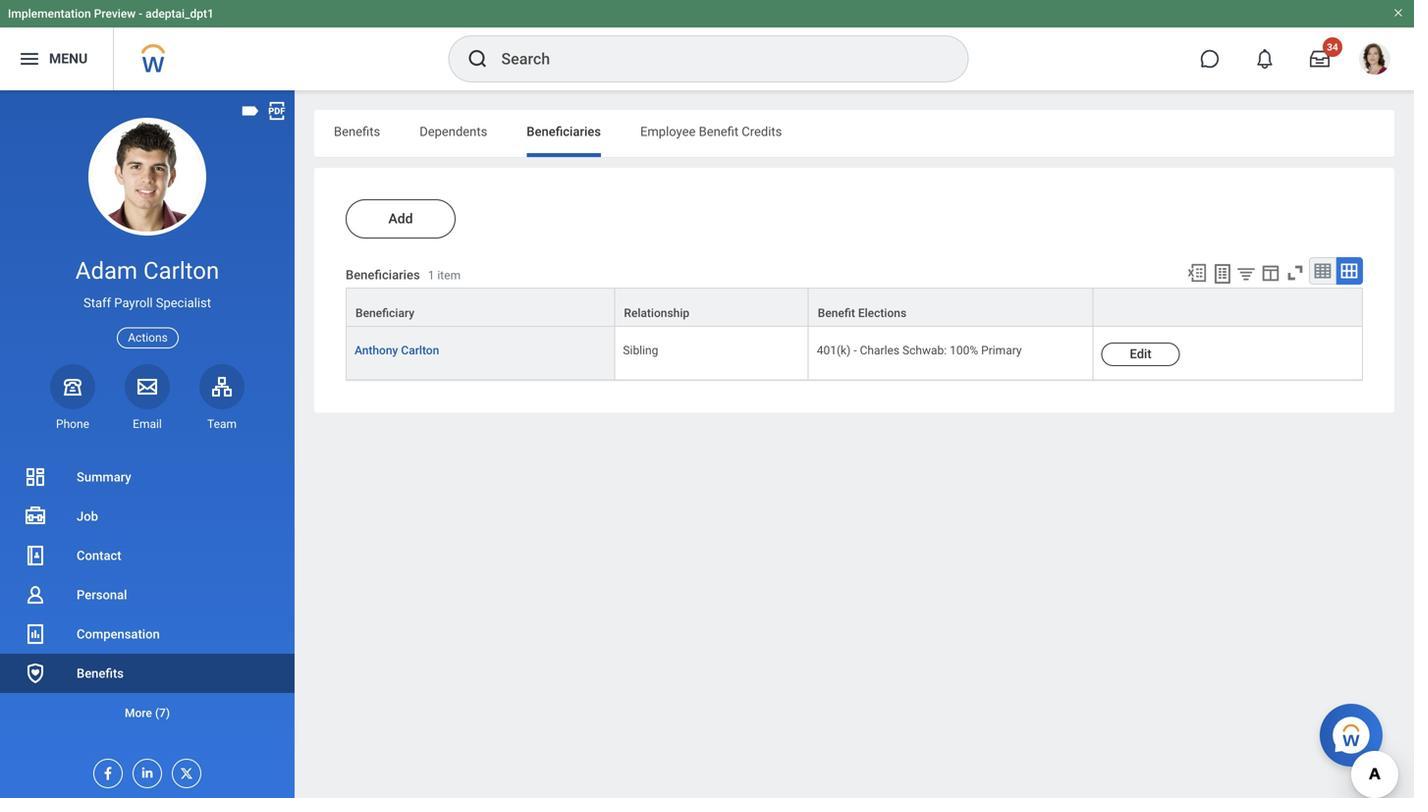 Task type: vqa. For each thing, say whether or not it's contained in the screenshot.
first Prepaid from the top of the Netting Transaction Event Prepaid Spend Amortization Event Prepaid Spend Amortization Schedule Event
no



Task type: locate. For each thing, give the bounding box(es) containing it.
schwab:
[[903, 344, 947, 358]]

benefits inside benefits link
[[77, 666, 124, 681]]

1 horizontal spatial -
[[854, 344, 857, 358]]

edit row
[[346, 327, 1363, 381]]

beneficiary
[[356, 307, 415, 320]]

add button
[[346, 199, 456, 239]]

1 vertical spatial carlton
[[401, 344, 439, 358]]

toolbar
[[1178, 257, 1363, 288]]

team
[[207, 417, 237, 431]]

0 horizontal spatial -
[[139, 7, 143, 21]]

benefit inside popup button
[[818, 307, 855, 320]]

carlton inside navigation pane region
[[143, 257, 219, 285]]

personal image
[[24, 583, 47, 607]]

email button
[[125, 364, 170, 432]]

1 horizontal spatial beneficiaries
[[527, 124, 601, 139]]

benefits left dependents
[[334, 124, 380, 139]]

menu
[[49, 51, 88, 67]]

0 horizontal spatial benefits
[[77, 666, 124, 681]]

beneficiaries
[[527, 124, 601, 139], [346, 267, 420, 282]]

benefits
[[334, 124, 380, 139], [77, 666, 124, 681]]

email
[[133, 417, 162, 431]]

personal link
[[0, 576, 295, 615]]

staff payroll specialist
[[84, 296, 211, 311]]

export to excel image
[[1187, 262, 1208, 284]]

email adam carlton element
[[125, 416, 170, 432]]

credits
[[742, 124, 782, 139]]

beneficiaries for beneficiaries
[[527, 124, 601, 139]]

-
[[139, 7, 143, 21], [854, 344, 857, 358]]

benefits inside tab list
[[334, 124, 380, 139]]

dependents
[[420, 124, 487, 139]]

beneficiaries inside tab list
[[527, 124, 601, 139]]

row
[[346, 288, 1363, 327]]

0 vertical spatial benefits
[[334, 124, 380, 139]]

0 vertical spatial benefit
[[699, 124, 739, 139]]

carlton for adam carlton
[[143, 257, 219, 285]]

1 horizontal spatial carlton
[[401, 344, 439, 358]]

mail image
[[136, 375, 159, 399]]

more
[[125, 707, 152, 720]]

0 horizontal spatial carlton
[[143, 257, 219, 285]]

0 vertical spatial -
[[139, 7, 143, 21]]

sibling
[[623, 344, 658, 358]]

phone image
[[59, 375, 86, 399]]

1 horizontal spatial benefits
[[334, 124, 380, 139]]

carlton for anthony carlton
[[401, 344, 439, 358]]

beneficiary button
[[347, 289, 614, 326]]

carlton
[[143, 257, 219, 285], [401, 344, 439, 358]]

benefits image
[[24, 662, 47, 686]]

fullscreen image
[[1285, 262, 1306, 284]]

actions button
[[117, 328, 179, 348]]

benefits link
[[0, 654, 295, 693]]

- right 401(k) on the right of page
[[854, 344, 857, 358]]

- inside menu banner
[[139, 7, 143, 21]]

edit button
[[1102, 343, 1180, 366]]

1 vertical spatial benefit
[[818, 307, 855, 320]]

carlton up specialist
[[143, 257, 219, 285]]

benefits down compensation
[[77, 666, 124, 681]]

1 vertical spatial beneficiaries
[[346, 267, 420, 282]]

relationship button
[[615, 289, 808, 326]]

1 vertical spatial -
[[854, 344, 857, 358]]

(7)
[[155, 707, 170, 720]]

100%
[[950, 344, 978, 358]]

adam
[[75, 257, 138, 285]]

justify image
[[18, 47, 41, 71]]

1 horizontal spatial benefit
[[818, 307, 855, 320]]

34 button
[[1299, 37, 1343, 81]]

close environment banner image
[[1393, 7, 1405, 19]]

contact
[[77, 549, 121, 563]]

x image
[[173, 760, 194, 782]]

0 vertical spatial carlton
[[143, 257, 219, 285]]

table image
[[1313, 261, 1333, 281]]

add
[[388, 211, 413, 227]]

linkedin image
[[134, 760, 155, 781]]

tab list
[[314, 110, 1395, 157]]

job image
[[24, 505, 47, 528]]

benefit elections
[[818, 307, 907, 320]]

job
[[77, 509, 98, 524]]

benefit
[[699, 124, 739, 139], [818, 307, 855, 320]]

carlton right anthony
[[401, 344, 439, 358]]

1
[[428, 268, 435, 282]]

charles
[[860, 344, 900, 358]]

select to filter grid data image
[[1236, 263, 1257, 284]]

0 horizontal spatial beneficiaries
[[346, 267, 420, 282]]

carlton inside edit row
[[401, 344, 439, 358]]

benefit up 401(k) on the right of page
[[818, 307, 855, 320]]

- right preview
[[139, 7, 143, 21]]

0 horizontal spatial benefit
[[699, 124, 739, 139]]

menu button
[[0, 28, 113, 90]]

0 vertical spatial beneficiaries
[[527, 124, 601, 139]]

1 vertical spatial benefits
[[77, 666, 124, 681]]

inbox large image
[[1310, 49, 1330, 69]]

benefit left credits
[[699, 124, 739, 139]]

phone
[[56, 417, 89, 431]]

compensation
[[77, 627, 160, 642]]

list
[[0, 458, 295, 733]]

facebook image
[[94, 760, 116, 782]]

implementation
[[8, 7, 91, 21]]

summary
[[77, 470, 131, 485]]

relationship
[[624, 307, 690, 320]]

more (7)
[[125, 707, 170, 720]]

contact link
[[0, 536, 295, 576]]

team link
[[199, 364, 245, 432]]



Task type: describe. For each thing, give the bounding box(es) containing it.
beneficiaries for beneficiaries 1 item
[[346, 267, 420, 282]]

payroll
[[114, 296, 153, 311]]

export to worksheets image
[[1211, 262, 1235, 286]]

team adam carlton element
[[199, 416, 245, 432]]

compensation image
[[24, 623, 47, 646]]

actions
[[128, 331, 168, 345]]

phone adam carlton element
[[50, 416, 95, 432]]

anthony carlton link
[[355, 340, 439, 358]]

navigation pane region
[[0, 90, 295, 799]]

tag image
[[240, 100, 261, 122]]

preview
[[94, 7, 136, 21]]

search image
[[466, 47, 490, 71]]

34
[[1327, 41, 1339, 53]]

anthony carlton
[[355, 344, 439, 358]]

beneficiaries 1 item
[[346, 267, 461, 282]]

benefit inside tab list
[[699, 124, 739, 139]]

view team image
[[210, 375, 234, 399]]

401(k) - charles schwab: 100% primary
[[817, 344, 1022, 358]]

- inside edit row
[[854, 344, 857, 358]]

implementation preview -   adeptai_dpt1
[[8, 7, 214, 21]]

employee
[[640, 124, 696, 139]]

profile logan mcneil image
[[1359, 43, 1391, 79]]

adam carlton
[[75, 257, 219, 285]]

adeptai_dpt1
[[145, 7, 214, 21]]

job link
[[0, 497, 295, 536]]

specialist
[[156, 296, 211, 311]]

contact image
[[24, 544, 47, 568]]

elections
[[858, 307, 907, 320]]

compensation link
[[0, 615, 295, 654]]

edit
[[1130, 347, 1152, 361]]

more (7) button
[[0, 693, 295, 733]]

employee benefit credits
[[640, 124, 782, 139]]

staff
[[84, 296, 111, 311]]

view printable version (pdf) image
[[266, 100, 288, 122]]

click to view/edit grid preferences image
[[1260, 262, 1282, 284]]

tab list containing benefits
[[314, 110, 1395, 157]]

phone button
[[50, 364, 95, 432]]

list containing summary
[[0, 458, 295, 733]]

personal
[[77, 588, 127, 603]]

primary
[[981, 344, 1022, 358]]

menu banner
[[0, 0, 1414, 90]]

row containing beneficiary
[[346, 288, 1363, 327]]

summary image
[[24, 466, 47, 489]]

expand table image
[[1340, 261, 1359, 281]]

item
[[437, 268, 461, 282]]

Search Workday  search field
[[501, 37, 928, 81]]

anthony
[[355, 344, 398, 358]]

401(k)
[[817, 344, 851, 358]]

notifications large image
[[1255, 49, 1275, 69]]

401(k) - charles schwab: 100% primary element
[[817, 340, 1022, 358]]

more (7) button
[[0, 702, 295, 725]]

benefit elections button
[[809, 289, 1093, 326]]

summary link
[[0, 458, 295, 497]]



